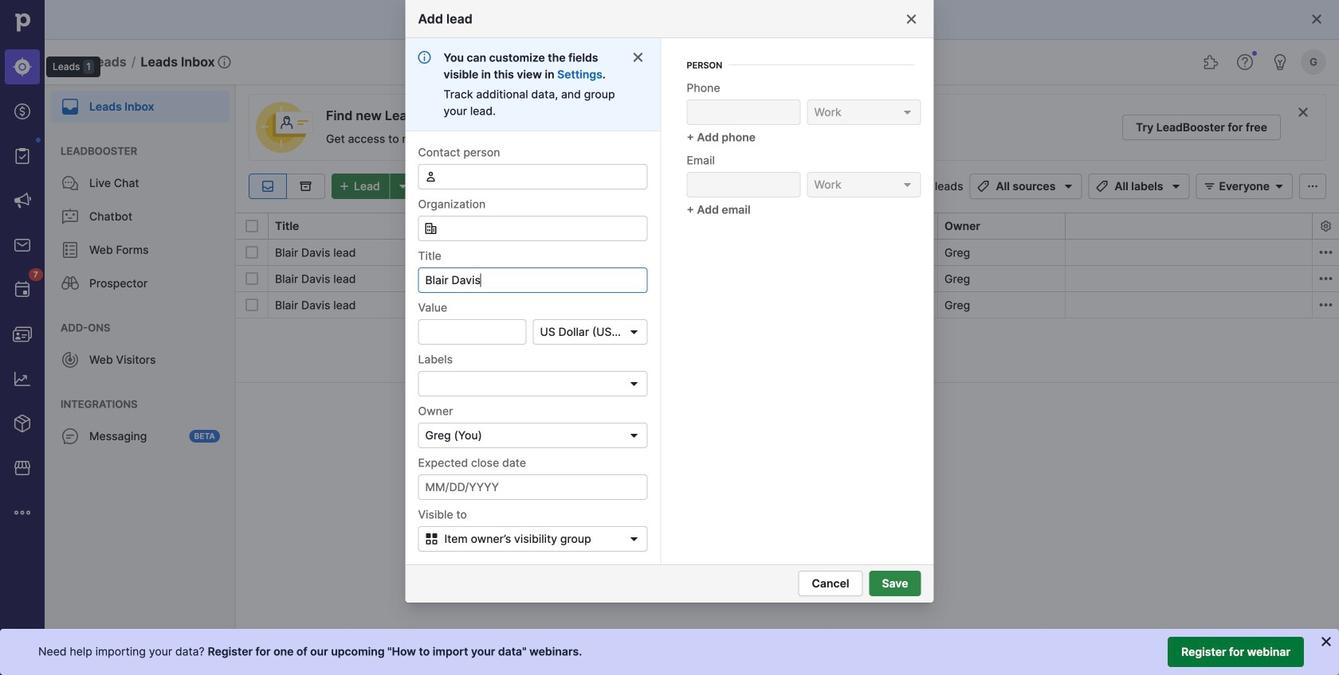 Task type: describe. For each thing, give the bounding box(es) containing it.
3 row from the top
[[236, 292, 1339, 319]]

products image
[[13, 415, 32, 434]]

2 row from the top
[[236, 265, 1339, 293]]

color warning image
[[434, 273, 447, 286]]

more image
[[13, 504, 32, 523]]

add lead options image
[[394, 180, 413, 193]]

color undefined image right sales inbox icon
[[61, 241, 80, 260]]

deals image
[[13, 102, 32, 121]]

color undefined image right campaigns image
[[61, 207, 80, 226]]

color info image
[[418, 51, 431, 64]]

2 color undefined image from the top
[[61, 174, 80, 193]]

3 color undefined image from the top
[[61, 274, 80, 293]]

add lead element
[[332, 174, 416, 199]]

sales inbox image
[[13, 236, 32, 255]]

campaigns image
[[13, 191, 32, 210]]

MM/DD/YYYY text field
[[418, 475, 648, 501]]

1 row from the top
[[236, 240, 1339, 266]]

color undefined image up campaigns image
[[13, 147, 32, 166]]

contacts image
[[13, 325, 32, 344]]

open menu image
[[628, 378, 640, 391]]

color secondary image
[[1316, 269, 1336, 289]]

menu toggle image
[[61, 53, 80, 72]]

sales assistant image
[[1271, 53, 1290, 72]]



Task type: locate. For each thing, give the bounding box(es) containing it.
color warning image down color warning icon at the left
[[434, 299, 447, 312]]

marketplace image
[[13, 459, 32, 478]]

archive image
[[296, 180, 315, 193]]

0 vertical spatial color warning image
[[434, 247, 447, 259]]

quick add image
[[832, 53, 851, 72]]

color undefined image down sales inbox icon
[[13, 281, 32, 300]]

inbox image
[[258, 180, 277, 193]]

grid
[[236, 212, 1339, 676]]

color warning image
[[434, 247, 447, 259], [434, 299, 447, 312]]

color primary image inside "add lead" element
[[335, 180, 354, 193]]

none field open menu
[[418, 371, 648, 397]]

color secondary image
[[1297, 106, 1310, 119], [1320, 220, 1332, 233], [1316, 243, 1336, 262], [1316, 296, 1336, 315]]

menu
[[0, 0, 100, 676], [45, 84, 236, 676]]

leads image
[[13, 57, 32, 77]]

color undefined image
[[61, 97, 80, 116], [61, 174, 80, 193], [61, 274, 80, 293], [61, 351, 80, 370], [61, 427, 80, 446]]

5 color undefined image from the top
[[61, 427, 80, 446]]

row
[[236, 240, 1339, 266], [236, 265, 1339, 293], [236, 292, 1339, 319]]

color warning image up color warning icon at the left
[[434, 247, 447, 259]]

None text field
[[687, 100, 801, 125], [418, 164, 648, 190], [687, 172, 801, 198], [418, 320, 527, 345], [687, 100, 801, 125], [418, 164, 648, 190], [687, 172, 801, 198], [418, 320, 527, 345]]

2 color warning image from the top
[[434, 299, 447, 312]]

None text field
[[418, 216, 648, 242], [418, 268, 648, 293], [418, 216, 648, 242], [418, 268, 648, 293]]

dialog
[[0, 0, 1339, 676]]

1 color undefined image from the top
[[61, 97, 80, 116]]

close image
[[905, 13, 918, 26]]

None field
[[807, 100, 921, 125], [418, 164, 648, 190], [807, 172, 921, 198], [418, 216, 648, 242], [533, 320, 648, 345], [418, 371, 648, 397], [418, 423, 648, 449], [807, 100, 921, 125], [418, 164, 648, 190], [807, 172, 921, 198], [418, 216, 648, 242], [533, 320, 648, 345], [418, 423, 648, 449]]

1 color warning image from the top
[[434, 247, 447, 259]]

menu item
[[0, 45, 45, 89], [45, 84, 236, 123]]

home image
[[10, 10, 34, 34]]

1 vertical spatial color warning image
[[434, 299, 447, 312]]

info image
[[218, 56, 231, 69]]

color undefined image
[[13, 147, 32, 166], [61, 207, 80, 226], [61, 241, 80, 260], [13, 281, 32, 300]]

color primary image
[[424, 171, 437, 183], [901, 179, 914, 191], [335, 180, 354, 193], [1092, 180, 1112, 193], [1167, 180, 1186, 193], [1303, 180, 1322, 193], [424, 222, 437, 235], [628, 326, 640, 339], [422, 533, 441, 546], [625, 533, 644, 546]]

Search Pipedrive field
[[526, 46, 813, 78]]

insights image
[[13, 370, 32, 389]]

quick help image
[[1236, 53, 1255, 72]]

color primary image
[[1310, 13, 1323, 26], [632, 51, 644, 64], [901, 106, 914, 119], [974, 180, 993, 193], [1059, 180, 1078, 193], [1200, 180, 1219, 193], [1270, 180, 1289, 193], [246, 220, 258, 233], [246, 246, 258, 259], [246, 273, 258, 285], [246, 299, 258, 312], [628, 430, 640, 442]]

4 color undefined image from the top
[[61, 351, 80, 370]]



